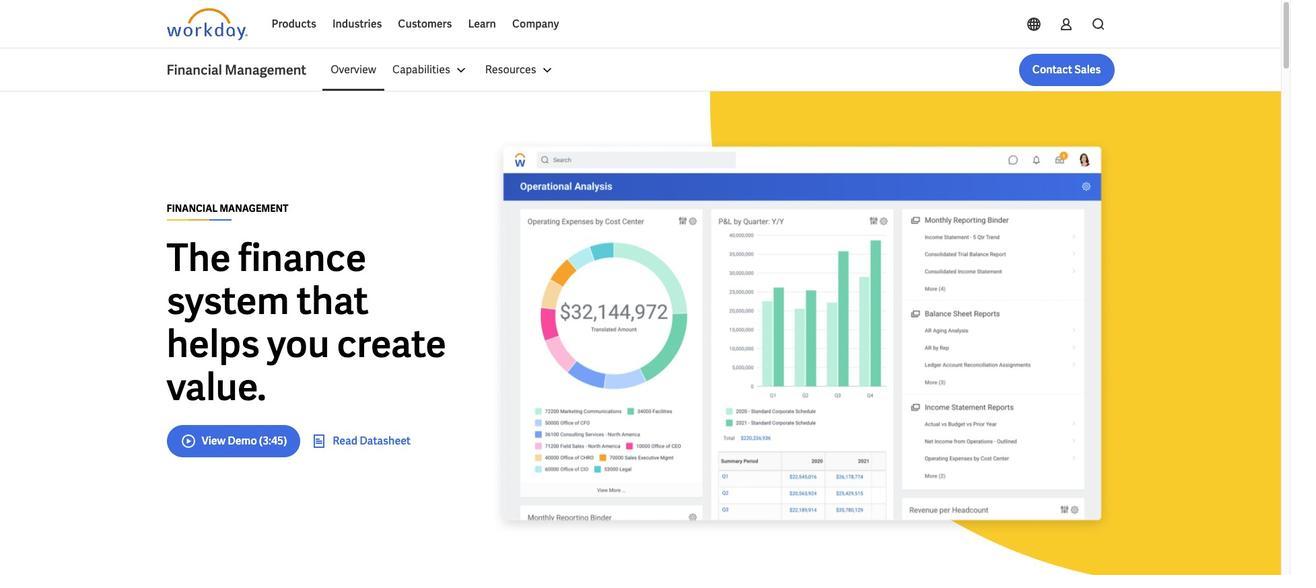 Task type: locate. For each thing, give the bounding box(es) containing it.
list
[[323, 54, 1115, 86]]

view
[[202, 434, 226, 448]]

financial management
[[167, 61, 306, 79]]

view demo (3:45) link
[[167, 425, 300, 457]]

read datasheet
[[333, 434, 411, 448]]

list containing overview
[[323, 54, 1115, 86]]

company
[[512, 17, 559, 31]]

you
[[267, 319, 330, 369]]

company button
[[504, 8, 567, 40]]

financial management operational analysis dashboard showing operating expense by cost center and p&l by quarter. image
[[490, 136, 1115, 537]]

read
[[333, 434, 358, 448]]

finance
[[238, 233, 367, 282]]

financial
[[167, 61, 222, 79]]

the finance system that helps you create value.
[[167, 233, 446, 412]]

(3:45)
[[259, 434, 287, 448]]

datasheet
[[360, 434, 411, 448]]

system
[[167, 276, 289, 326]]

create
[[337, 319, 446, 369]]

products button
[[264, 8, 324, 40]]

customers
[[398, 17, 452, 31]]

contact
[[1033, 63, 1073, 77]]

menu
[[323, 54, 563, 86]]

financial management link
[[167, 61, 323, 79]]

management
[[225, 61, 306, 79]]

go to the homepage image
[[167, 8, 247, 40]]

that
[[297, 276, 369, 326]]

capabilities button
[[384, 54, 477, 86]]

the
[[167, 233, 231, 282]]

resources
[[485, 63, 536, 77]]

customers button
[[390, 8, 460, 40]]

industries button
[[324, 8, 390, 40]]



Task type: vqa. For each thing, say whether or not it's contained in the screenshot.
MANAGEMENT
yes



Task type: describe. For each thing, give the bounding box(es) containing it.
resources button
[[477, 54, 563, 86]]

industries
[[333, 17, 382, 31]]

overview link
[[323, 54, 384, 86]]

capabilities
[[392, 63, 450, 77]]

learn button
[[460, 8, 504, 40]]

contact sales link
[[1019, 54, 1115, 86]]

management
[[220, 202, 289, 214]]

read datasheet link
[[311, 433, 411, 449]]

demo
[[228, 434, 257, 448]]

overview
[[331, 63, 376, 77]]

helps
[[167, 319, 260, 369]]

menu containing overview
[[323, 54, 563, 86]]

value.
[[167, 363, 266, 412]]

learn
[[468, 17, 496, 31]]

view demo (3:45)
[[202, 434, 287, 448]]

products
[[272, 17, 316, 31]]

contact sales
[[1033, 63, 1101, 77]]

financial management
[[167, 202, 289, 214]]

sales
[[1075, 63, 1101, 77]]

financial
[[167, 202, 218, 214]]



